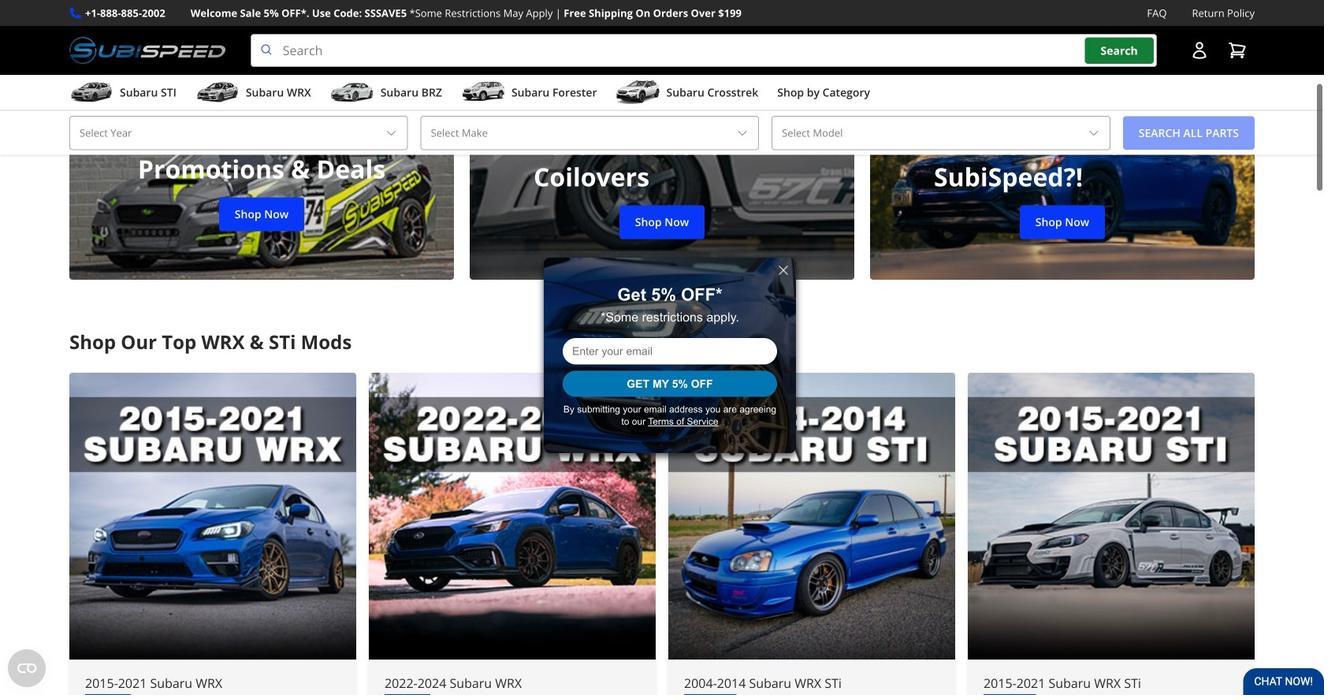 Task type: describe. For each thing, give the bounding box(es) containing it.
a subaru sti thumbnail image image
[[69, 80, 113, 104]]

a subaru wrx thumbnail image image
[[195, 80, 239, 104]]

deals image
[[69, 39, 454, 280]]

search input field
[[250, 34, 1157, 67]]

open widget image
[[8, 649, 46, 687]]

Select Make button
[[421, 116, 759, 150]]

wrx sti mods image
[[668, 373, 955, 660]]

2015-2021 wrx sti aftermarket parts image
[[968, 373, 1255, 660]]

select make image
[[736, 127, 749, 139]]

select model image
[[1087, 127, 1100, 139]]

earn rewards image
[[870, 39, 1255, 280]]



Task type: vqa. For each thing, say whether or not it's contained in the screenshot.
the right Orders
no



Task type: locate. For each thing, give the bounding box(es) containing it.
select year image
[[385, 127, 398, 139]]

subispeed logo image
[[69, 34, 225, 67]]

Select Model button
[[772, 116, 1110, 150]]

a subaru brz thumbnail image image
[[330, 80, 374, 104]]

2015-21 wrx mods image
[[69, 373, 356, 660]]

a subaru crosstrek thumbnail image image
[[616, 80, 660, 104]]

Select Year button
[[69, 116, 408, 150]]

coilovers image
[[470, 39, 854, 280]]

a subaru forester thumbnail image image
[[461, 80, 505, 104]]

2022-2024 wrx mods image
[[369, 373, 656, 660]]

button image
[[1190, 41, 1209, 60]]



